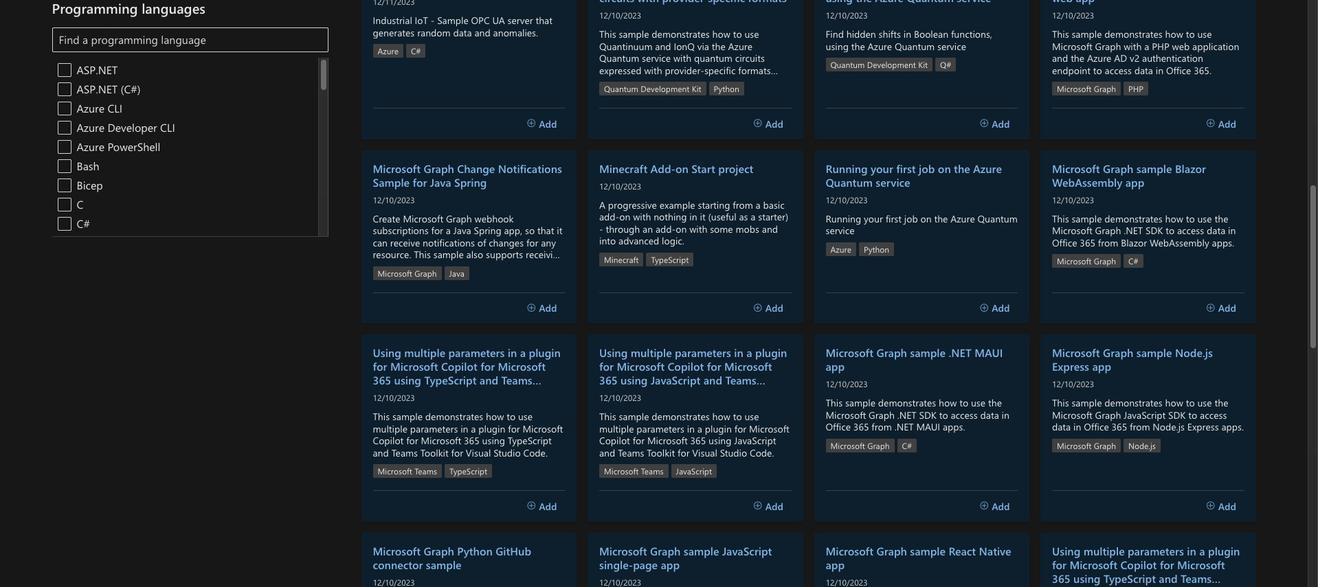 Task type: locate. For each thing, give the bounding box(es) containing it.
1 vertical spatial it
[[557, 224, 562, 237]]

data inside 12/10/2023 this sample demonstrates how to use microsoft graph with a php web application and the azure ad v2 authentication endpoint to access data in office 365.
[[1134, 64, 1153, 77]]

use inside 12/10/2023 this sample demonstrates how to use multiple parameters in a plugin for microsoft copilot for microsoft 365 using typescript and teams toolkit for visual studio code.
[[518, 410, 533, 424]]

asp.net
[[77, 62, 118, 77], [77, 81, 118, 96]]

1 vertical spatial cli
[[160, 120, 175, 134]]

asp.net up azure cli
[[77, 81, 118, 96]]

app for microsoft graph sample node.js express app
[[1092, 360, 1111, 374]]

1 vertical spatial node.js
[[1153, 421, 1185, 434]]

1 vertical spatial python
[[864, 244, 889, 255]]

0 vertical spatial quantum development kit
[[831, 59, 928, 70]]

add
[[539, 117, 557, 130], [765, 117, 783, 130], [992, 117, 1010, 130], [1218, 117, 1236, 130], [539, 302, 557, 315], [765, 302, 783, 315], [992, 302, 1010, 315], [1218, 302, 1236, 315], [539, 500, 557, 513], [765, 500, 783, 513], [992, 500, 1010, 513], [1218, 500, 1236, 513]]

php down v2
[[1128, 83, 1144, 94]]

that
[[536, 14, 553, 27], [537, 224, 554, 237]]

microsoft inside microsoft graph sample javascript single-page app
[[599, 544, 647, 559]]

2 running from the top
[[826, 212, 861, 225]]

toolkit inside 12/10/2023 this sample demonstrates how to use multiple parameters in a plugin for microsoft copilot for microsoft 365 using typescript and teams toolkit for visual studio code.
[[420, 447, 449, 460]]

1 microsoft teams from the left
[[378, 466, 437, 477]]

0 vertical spatial job
[[919, 161, 935, 176]]

quantum inside 12/10/2023 find hidden shifts in boolean functions, using the azure quantum service
[[895, 40, 935, 53]]

from inside minecraft add-on start project 12/10/2023 a progressive example starting from a basic add-on with nothing in it (useful as a starter) - through an add-on with some mobs and into advanced logic.
[[733, 198, 753, 212]]

apps. for microsoft graph sample .net maui app
[[943, 421, 965, 434]]

0 horizontal spatial microsoft teams
[[378, 466, 437, 477]]

to inside 12/10/2023 this sample demonstrates how to use multiple parameters in a plugin for microsoft copilot for microsoft 365 using javascript and teams toolkit for visual studio code.
[[733, 410, 742, 424]]

first
[[896, 161, 916, 176], [886, 212, 902, 225]]

copilot
[[441, 360, 477, 374], [668, 360, 704, 374], [373, 435, 404, 448], [599, 435, 630, 448], [1120, 558, 1157, 572]]

a inside using multiple parameters in a plugin for microsoft copilot for microsoft 365 using javascript and teams toolkit for visual studio code sample
[[747, 346, 752, 360]]

0 horizontal spatial sdk
[[919, 409, 937, 422]]

development down provider-
[[641, 83, 690, 94]]

cli right developer
[[160, 120, 175, 134]]

in inside 12/10/2023 this sample demonstrates how to use multiple parameters in a plugin for microsoft copilot for microsoft 365 using javascript and teams toolkit for visual studio code.
[[687, 422, 695, 436]]

developer
[[108, 120, 157, 134]]

microsoft graph for microsoft graph sample blazor webassembly app
[[1057, 256, 1116, 267]]

quantum development kit down the shifts
[[831, 59, 928, 70]]

toolkit inside 12/10/2023 this sample demonstrates how to use multiple parameters in a plugin for microsoft copilot for microsoft 365 using javascript and teams toolkit for visual studio code.
[[647, 447, 675, 460]]

0 vertical spatial using multiple parameters in a plugin for microsoft copilot for microsoft 365 using typescript and teams toolkit for visual studio code sample
[[373, 346, 561, 402]]

1 horizontal spatial blazor
[[1175, 161, 1206, 176]]

sdk inside microsoft graph sample blazor webassembly app 12/10/2023 this sample demonstrates how to use the microsoft graph .net sdk to access data in office 365 from blazor webassembly apps.
[[1146, 224, 1163, 237]]

programming languages element
[[52, 62, 318, 588]]

a
[[599, 198, 605, 212]]

functions,
[[951, 28, 992, 41]]

in
[[904, 28, 911, 41], [1156, 64, 1164, 77], [690, 210, 697, 224], [1228, 224, 1236, 237], [508, 346, 517, 360], [734, 346, 743, 360], [1002, 409, 1010, 422], [1074, 421, 1081, 434], [461, 422, 468, 436], [687, 422, 695, 436], [1187, 544, 1196, 559]]

1 horizontal spatial development
[[867, 59, 916, 70]]

sdk inside microsoft graph sample node.js express app 12/10/2023 this sample demonstrates how to use the microsoft graph javascript sdk to access data in office 365 from node.js express apps.
[[1168, 409, 1186, 422]]

1 horizontal spatial sample
[[437, 14, 468, 27]]

0 vertical spatial running
[[826, 161, 868, 176]]

c# down microsoft graph sample blazor webassembly app 12/10/2023 this sample demonstrates how to use the microsoft graph .net sdk to access data in office 365 from blazor webassembly apps.
[[1128, 256, 1138, 267]]

change
[[457, 161, 495, 176]]

specific
[[704, 64, 736, 77]]

graph inside microsoft graph python github connector sample
[[424, 544, 454, 559]]

0 vertical spatial webassembly
[[1052, 175, 1123, 190]]

sample left opc
[[437, 14, 468, 27]]

code inside using multiple parameters in a plugin for microsoft copilot for microsoft 365 using javascript and teams toolkit for visual studio code sample
[[721, 387, 747, 402]]

sample inside microsoft graph sample javascript single-page app
[[684, 544, 719, 559]]

0 vertical spatial using multiple parameters in a plugin for microsoft copilot for microsoft 365 using typescript and teams toolkit for visual studio code sample link
[[373, 346, 565, 402]]

0 horizontal spatial using multiple parameters in a plugin for microsoft copilot for microsoft 365 using typescript and teams toolkit for visual studio code sample link
[[373, 346, 565, 402]]

how inside 12/10/2023 this sample demonstrates how to use multiple parameters in a plugin for microsoft copilot for microsoft 365 using typescript and teams toolkit for visual studio code.
[[486, 410, 504, 424]]

logic.
[[662, 235, 684, 248]]

1 vertical spatial notifications
[[406, 260, 459, 273]]

1 asp.net from the top
[[77, 62, 118, 77]]

access for maui
[[951, 409, 978, 422]]

visual inside 12/10/2023 this sample demonstrates how to use multiple parameters in a plugin for microsoft copilot for microsoft 365 using javascript and teams toolkit for visual studio code.
[[692, 447, 717, 460]]

microsoft graph sample .net maui app link
[[826, 346, 1018, 374]]

app
[[1126, 175, 1145, 190], [826, 360, 845, 374], [1092, 360, 1111, 374], [661, 558, 680, 572], [826, 558, 845, 572]]

with left data,
[[461, 260, 479, 273]]

2.0
[[652, 76, 665, 89]]

access inside 12/10/2023 this sample demonstrates how to use microsoft graph with a php web application and the azure ad v2 authentication endpoint to access data in office 365.
[[1105, 64, 1132, 77]]

and inside 12/10/2023 this sample demonstrates how to use multiple parameters in a plugin for microsoft copilot for microsoft 365 using typescript and teams toolkit for visual studio code.
[[373, 447, 389, 460]]

the inside microsoft graph sample node.js express app 12/10/2023 this sample demonstrates how to use the microsoft graph javascript sdk to access data in office 365 from node.js express apps.
[[1215, 397, 1228, 410]]

0 horizontal spatial it
[[557, 224, 562, 237]]

service inside 12/10/2023 this sample demonstrates how to use quantinuum and ionq via the azure quantum service with quantum circuits expressed with provider-specific formats openqasm 2.0 (quantinuum) and json (ionq).
[[642, 52, 671, 65]]

in inside microsoft graph sample node.js express app 12/10/2023 this sample demonstrates how to use the microsoft graph javascript sdk to access data in office 365 from node.js express apps.
[[1074, 421, 1081, 434]]

azure cli
[[77, 101, 122, 115]]

mobs
[[736, 222, 759, 236]]

sample
[[619, 28, 649, 41], [1072, 28, 1102, 41], [1137, 161, 1172, 176], [1072, 212, 1102, 225], [433, 248, 464, 261], [910, 346, 946, 360], [1137, 346, 1172, 360], [524, 387, 559, 402], [750, 387, 786, 402], [845, 397, 876, 410], [1072, 397, 1102, 410], [392, 410, 423, 424], [619, 410, 649, 424], [684, 544, 719, 559], [910, 544, 946, 559], [426, 558, 462, 572], [1203, 585, 1239, 588]]

service
[[937, 40, 966, 53], [642, 52, 671, 65], [876, 175, 910, 190], [826, 224, 855, 237]]

azure inside 12/10/2023 find hidden shifts in boolean functions, using the azure quantum service
[[868, 40, 892, 53]]

minecraft up progressive
[[599, 161, 648, 176]]

1 horizontal spatial express
[[1187, 421, 1219, 434]]

kit left q#
[[918, 59, 928, 70]]

parameters
[[448, 346, 505, 360], [675, 346, 731, 360], [410, 422, 458, 436], [637, 422, 684, 436], [1128, 544, 1184, 559]]

notifications down receive
[[406, 260, 459, 273]]

a
[[1144, 40, 1149, 53], [756, 198, 761, 212], [751, 210, 756, 224], [446, 224, 451, 237], [520, 346, 526, 360], [747, 346, 752, 360], [471, 422, 476, 436], [697, 422, 702, 436], [1199, 544, 1205, 559]]

development for ionq
[[641, 83, 690, 94]]

add- up into
[[599, 210, 619, 224]]

office inside microsoft graph sample blazor webassembly app 12/10/2023 this sample demonstrates how to use the microsoft graph .net sdk to access data in office 365 from blazor webassembly apps.
[[1052, 236, 1077, 249]]

0 horizontal spatial quantum development kit
[[604, 83, 701, 94]]

server
[[508, 14, 533, 27]]

2 asp.net from the top
[[77, 81, 118, 96]]

0 horizontal spatial python
[[457, 544, 493, 559]]

- left through
[[599, 222, 603, 236]]

0 horizontal spatial code.
[[523, 447, 548, 460]]

use inside microsoft graph sample node.js express app 12/10/2023 this sample demonstrates how to use the microsoft graph javascript sdk to access data in office 365 from node.js express apps.
[[1197, 397, 1212, 410]]

javascript inside microsoft graph sample node.js express app 12/10/2023 this sample demonstrates how to use the microsoft graph javascript sdk to access data in office 365 from node.js express apps.
[[1124, 409, 1166, 422]]

c# inside programming languages "element"
[[77, 216, 90, 231]]

0 vertical spatial that
[[536, 14, 553, 27]]

data for microsoft graph sample node.js express app
[[1052, 421, 1071, 434]]

1 vertical spatial using multiple parameters in a plugin for microsoft copilot for microsoft 365 using typescript and teams toolkit for visual studio code sample
[[1052, 544, 1240, 588]]

that right server
[[536, 14, 553, 27]]

java left change
[[430, 175, 451, 190]]

1 horizontal spatial python
[[714, 83, 739, 94]]

with left the via
[[673, 52, 691, 65]]

it inside minecraft add-on start project 12/10/2023 a progressive example starting from a basic add-on with nothing in it (useful as a starter) - through an add-on with some mobs and into advanced logic.
[[700, 210, 706, 224]]

asp.net up asp.net (c#)
[[77, 62, 118, 77]]

0 horizontal spatial express
[[1052, 360, 1089, 374]]

bash
[[77, 158, 99, 173]]

12/10/2023 inside 12/10/2023 find hidden shifts in boolean functions, using the azure quantum service
[[826, 10, 868, 21]]

anomalies.
[[493, 26, 538, 39]]

0 horizontal spatial sample
[[373, 175, 410, 190]]

minecraft
[[599, 161, 648, 176], [604, 254, 639, 265]]

1 vertical spatial quantum development kit
[[604, 83, 701, 94]]

365
[[1080, 236, 1095, 249], [373, 373, 391, 388], [599, 373, 618, 388], [853, 421, 869, 434], [1112, 421, 1127, 434], [464, 435, 479, 448], [690, 435, 706, 448], [1052, 572, 1071, 586]]

using inside using multiple parameters in a plugin for microsoft copilot for microsoft 365 using javascript and teams toolkit for visual studio code sample
[[599, 346, 628, 360]]

1 horizontal spatial using
[[599, 346, 628, 360]]

1 vertical spatial job
[[904, 212, 918, 225]]

access inside microsoft graph sample blazor webassembly app 12/10/2023 this sample demonstrates how to use the microsoft graph .net sdk to access data in office 365 from blazor webassembly apps.
[[1177, 224, 1204, 237]]

0 horizontal spatial using
[[373, 346, 401, 360]]

microsoft graph change notifications sample for java spring 12/10/2023 create microsoft graph webhook subscriptions for a java spring app, so that it can receive notifications of changes for any resource. this sample also supports receiving change notifications with data, validating and decrypting the payload.
[[373, 161, 564, 285]]

also
[[466, 248, 483, 261]]

2 vertical spatial python
[[457, 544, 493, 559]]

data,
[[482, 260, 503, 273]]

azure developer cli
[[77, 120, 175, 134]]

asp.net for asp.net (c#)
[[77, 81, 118, 96]]

visual
[[427, 387, 457, 402], [653, 387, 683, 402], [466, 447, 491, 460], [692, 447, 717, 460], [1106, 585, 1136, 588]]

using multiple parameters in a plugin for microsoft copilot for microsoft 365 using javascript and teams toolkit for visual studio code sample link
[[599, 346, 791, 402]]

access for express
[[1200, 409, 1227, 422]]

with inside 12/10/2023 this sample demonstrates how to use microsoft graph with a php web application and the azure ad v2 authentication endpoint to access data in office 365.
[[1124, 40, 1142, 53]]

teams inside 12/10/2023 this sample demonstrates how to use multiple parameters in a plugin for microsoft copilot for microsoft 365 using javascript and teams toolkit for visual studio code.
[[618, 447, 644, 460]]

1 vertical spatial php
[[1128, 83, 1144, 94]]

python left github
[[457, 544, 493, 559]]

sample up create
[[373, 175, 410, 190]]

spring up webhook
[[454, 175, 487, 190]]

1 horizontal spatial quantum development kit
[[831, 59, 928, 70]]

app inside microsoft graph sample .net maui app 12/10/2023 this sample demonstrates how to use the microsoft graph .net sdk to access data in office 365 from .net maui apps.
[[826, 360, 845, 374]]

spring left app,
[[474, 224, 501, 237]]

1 horizontal spatial php
[[1152, 40, 1170, 53]]

0 vertical spatial minecraft
[[599, 161, 648, 176]]

app inside microsoft graph sample node.js express app 12/10/2023 this sample demonstrates how to use the microsoft graph javascript sdk to access data in office 365 from node.js express apps.
[[1092, 360, 1111, 374]]

1 horizontal spatial sdk
[[1146, 224, 1163, 237]]

c# down microsoft graph sample .net maui app 12/10/2023 this sample demonstrates how to use the microsoft graph .net sdk to access data in office 365 from .net maui apps.
[[902, 440, 912, 451]]

1 vertical spatial sample
[[373, 175, 410, 190]]

javascript
[[651, 373, 701, 388], [1124, 409, 1166, 422], [734, 435, 776, 448], [676, 466, 712, 477], [722, 544, 772, 559]]

plugin inside 12/10/2023 this sample demonstrates how to use multiple parameters in a plugin for microsoft copilot for microsoft 365 using javascript and teams toolkit for visual studio code.
[[705, 422, 732, 436]]

typescript inside 12/10/2023 this sample demonstrates how to use multiple parameters in a plugin for microsoft copilot for microsoft 365 using typescript and teams toolkit for visual studio code.
[[508, 435, 552, 448]]

sample inside microsoft graph change notifications sample for java spring 12/10/2023 create microsoft graph webhook subscriptions for a java spring app, so that it can receive notifications of changes for any resource. this sample also supports receiving change notifications with data, validating and decrypting the payload.
[[373, 175, 410, 190]]

for
[[413, 175, 427, 190], [431, 224, 443, 237], [526, 236, 538, 249], [373, 360, 387, 374], [480, 360, 495, 374], [599, 360, 614, 374], [707, 360, 721, 374], [409, 387, 424, 402], [636, 387, 650, 402], [508, 422, 520, 436], [734, 422, 747, 436], [406, 435, 418, 448], [633, 435, 645, 448], [451, 447, 463, 460], [678, 447, 690, 460], [1052, 558, 1067, 572], [1160, 558, 1174, 572], [1089, 585, 1103, 588]]

1 vertical spatial using multiple parameters in a plugin for microsoft copilot for microsoft 365 using typescript and teams toolkit for visual studio code sample link
[[1052, 544, 1244, 588]]

app inside microsoft graph sample javascript single-page app
[[661, 558, 680, 572]]

kit for quantum
[[918, 59, 928, 70]]

it left the (useful at the top of page
[[700, 210, 706, 224]]

your
[[871, 161, 893, 176], [864, 212, 883, 225]]

0 vertical spatial asp.net
[[77, 62, 118, 77]]

java left data,
[[449, 268, 464, 279]]

0 horizontal spatial code
[[495, 387, 521, 402]]

visual inside 12/10/2023 this sample demonstrates how to use multiple parameters in a plugin for microsoft copilot for microsoft 365 using typescript and teams toolkit for visual studio code.
[[466, 447, 491, 460]]

notifications
[[423, 236, 475, 249], [406, 260, 459, 273]]

data inside microsoft graph sample .net maui app 12/10/2023 this sample demonstrates how to use the microsoft graph .net sdk to access data in office 365 from .net maui apps.
[[980, 409, 999, 422]]

that right so
[[537, 224, 554, 237]]

0 vertical spatial python
[[714, 83, 739, 94]]

how inside microsoft graph sample node.js express app 12/10/2023 this sample demonstrates how to use the microsoft graph javascript sdk to access data in office 365 from node.js express apps.
[[1165, 397, 1183, 410]]

12/10/2023 inside 12/10/2023 this sample demonstrates how to use microsoft graph with a php web application and the azure ad v2 authentication endpoint to access data in office 365.
[[1052, 10, 1094, 21]]

notifications left of
[[423, 236, 475, 249]]

12/10/2023 inside running your first job on the azure quantum service 12/10/2023 running your first job on the azure quantum service
[[826, 194, 868, 205]]

q#
[[940, 59, 951, 70]]

0 vertical spatial blazor
[[1175, 161, 1206, 176]]

teams inside 12/10/2023 this sample demonstrates how to use multiple parameters in a plugin for microsoft copilot for microsoft 365 using typescript and teams toolkit for visual studio code.
[[391, 447, 418, 460]]

1 vertical spatial running
[[826, 212, 861, 225]]

0 vertical spatial node.js
[[1175, 346, 1213, 360]]

using for using multiple parameters in a plugin for microsoft copilot for microsoft 365 using typescript and teams toolkit for visual studio code sample
[[373, 346, 401, 360]]

minecraft down into
[[604, 254, 639, 265]]

0 horizontal spatial development
[[641, 83, 690, 94]]

quantum development kit down provider-
[[604, 83, 701, 94]]

the inside microsoft graph sample .net maui app 12/10/2023 this sample demonstrates how to use the microsoft graph .net sdk to access data in office 365 from .net maui apps.
[[988, 397, 1002, 410]]

this inside 12/10/2023 this sample demonstrates how to use multiple parameters in a plugin for microsoft copilot for microsoft 365 using javascript and teams toolkit for visual studio code.
[[599, 410, 616, 424]]

using
[[373, 346, 401, 360], [599, 346, 628, 360], [1052, 544, 1081, 559]]

1 horizontal spatial code
[[721, 387, 747, 402]]

graph inside microsoft graph sample javascript single-page app
[[650, 544, 681, 559]]

0 vertical spatial it
[[700, 210, 706, 224]]

in inside 12/10/2023 this sample demonstrates how to use microsoft graph with a php web application and the azure ad v2 authentication endpoint to access data in office 365.
[[1156, 64, 1164, 77]]

with left 'authentication'
[[1124, 40, 1142, 53]]

in inside 12/10/2023 this sample demonstrates how to use multiple parameters in a plugin for microsoft copilot for microsoft 365 using typescript and teams toolkit for visual studio code.
[[461, 422, 468, 436]]

0 vertical spatial java
[[430, 175, 451, 190]]

project
[[718, 161, 753, 176]]

1 vertical spatial express
[[1187, 421, 1219, 434]]

the inside 12/10/2023 this sample demonstrates how to use microsoft graph with a php web application and the azure ad v2 authentication endpoint to access data in office 365.
[[1071, 52, 1085, 65]]

(ionq).
[[599, 88, 628, 101]]

and inside 12/10/2023 this sample demonstrates how to use multiple parameters in a plugin for microsoft copilot for microsoft 365 using javascript and teams toolkit for visual studio code.
[[599, 447, 615, 460]]

2 horizontal spatial code
[[1174, 585, 1200, 588]]

1 code. from the left
[[523, 447, 548, 460]]

it
[[700, 210, 706, 224], [557, 224, 562, 237]]

code.
[[523, 447, 548, 460], [750, 447, 774, 460]]

2 microsoft teams from the left
[[604, 466, 664, 477]]

microsoft graph sample react native app
[[826, 544, 1011, 572]]

python down specific on the top right of page
[[714, 83, 739, 94]]

1 vertical spatial your
[[864, 212, 883, 225]]

microsoft teams for using multiple parameters in a plugin for microsoft copilot for microsoft 365 using typescript and teams toolkit for visual studio code sample
[[378, 466, 437, 477]]

1 horizontal spatial add-
[[656, 222, 676, 236]]

1 vertical spatial blazor
[[1121, 236, 1147, 249]]

to inside 12/10/2023 this sample demonstrates how to use quantinuum and ionq via the azure quantum service with quantum circuits expressed with provider-specific formats openqasm 2.0 (quantinuum) and json (ionq).
[[733, 28, 742, 41]]

cli down asp.net (c#)
[[108, 101, 122, 115]]

0 vertical spatial spring
[[454, 175, 487, 190]]

sample
[[437, 14, 468, 27], [373, 175, 410, 190]]

1 vertical spatial development
[[641, 83, 690, 94]]

365 inside 12/10/2023 this sample demonstrates how to use multiple parameters in a plugin for microsoft copilot for microsoft 365 using javascript and teams toolkit for visual studio code.
[[690, 435, 706, 448]]

using inside 12/10/2023 this sample demonstrates how to use multiple parameters in a plugin for microsoft copilot for microsoft 365 using javascript and teams toolkit for visual studio code.
[[709, 435, 732, 448]]

sdk inside microsoft graph sample .net maui app 12/10/2023 this sample demonstrates how to use the microsoft graph .net sdk to access data in office 365 from .net maui apps.
[[919, 409, 937, 422]]

1 horizontal spatial webassembly
[[1150, 236, 1209, 249]]

quantum
[[895, 40, 935, 53], [599, 52, 639, 65], [831, 59, 865, 70], [604, 83, 638, 94], [826, 175, 873, 190], [978, 212, 1018, 225]]

an
[[643, 222, 653, 236]]

0 vertical spatial notifications
[[423, 236, 475, 249]]

1 vertical spatial kit
[[692, 83, 701, 94]]

0 vertical spatial development
[[867, 59, 916, 70]]

into
[[599, 235, 616, 248]]

0 horizontal spatial -
[[431, 14, 435, 27]]

the inside 12/10/2023 this sample demonstrates how to use quantinuum and ionq via the azure quantum service with quantum circuits expressed with provider-specific formats openqasm 2.0 (quantinuum) and json (ionq).
[[712, 40, 726, 53]]

php left web
[[1152, 40, 1170, 53]]

microsoft inside 12/10/2023 this sample demonstrates how to use microsoft graph with a php web application and the azure ad v2 authentication endpoint to access data in office 365.
[[1052, 40, 1093, 53]]

1 horizontal spatial code.
[[750, 447, 774, 460]]

0 vertical spatial kit
[[918, 59, 928, 70]]

how inside 12/10/2023 this sample demonstrates how to use quantinuum and ionq via the azure quantum service with quantum circuits expressed with provider-specific formats openqasm 2.0 (quantinuum) and json (ionq).
[[712, 28, 730, 41]]

1 vertical spatial -
[[599, 222, 603, 236]]

apps. inside microsoft graph sample .net maui app 12/10/2023 this sample demonstrates how to use the microsoft graph .net sdk to access data in office 365 from .net maui apps.
[[943, 421, 965, 434]]

it right any
[[557, 224, 562, 237]]

quantum
[[694, 52, 733, 65]]

microsoft graph sample .net maui app 12/10/2023 this sample demonstrates how to use the microsoft graph .net sdk to access data in office 365 from .net maui apps.
[[826, 346, 1010, 434]]

javascript inside using multiple parameters in a plugin for microsoft copilot for microsoft 365 using javascript and teams toolkit for visual studio code sample
[[651, 373, 701, 388]]

find
[[826, 28, 844, 41]]

microsoft graph for microsoft graph sample .net maui app
[[831, 440, 890, 451]]

1 horizontal spatial microsoft teams
[[604, 466, 664, 477]]

12/10/2023 inside microsoft graph change notifications sample for java spring 12/10/2023 create microsoft graph webhook subscriptions for a java spring app, so that it can receive notifications of changes for any resource. this sample also supports receiving change notifications with data, validating and decrypting the payload.
[[373, 194, 415, 205]]

kit
[[918, 59, 928, 70], [692, 83, 701, 94]]

app,
[[504, 224, 522, 237]]

with left "some"
[[689, 222, 707, 236]]

graph inside 12/10/2023 this sample demonstrates how to use microsoft graph with a php web application and the azure ad v2 authentication endpoint to access data in office 365.
[[1095, 40, 1121, 53]]

to
[[733, 28, 742, 41], [1186, 28, 1195, 41], [1093, 64, 1102, 77], [1186, 212, 1195, 225], [1166, 224, 1175, 237], [960, 397, 968, 410], [1186, 397, 1195, 410], [939, 409, 948, 422], [1188, 409, 1197, 422], [507, 410, 516, 424], [733, 410, 742, 424]]

azure inside 12/10/2023 this sample demonstrates how to use microsoft graph with a php web application and the azure ad v2 authentication endpoint to access data in office 365.
[[1087, 52, 1112, 65]]

0 horizontal spatial kit
[[692, 83, 701, 94]]

development down the shifts
[[867, 59, 916, 70]]

access inside microsoft graph sample node.js express app 12/10/2023 this sample demonstrates how to use the microsoft graph javascript sdk to access data in office 365 from node.js express apps.
[[1200, 409, 1227, 422]]

1 horizontal spatial -
[[599, 222, 603, 236]]

365 inside microsoft graph sample node.js express app 12/10/2023 this sample demonstrates how to use the microsoft graph javascript sdk to access data in office 365 from node.js express apps.
[[1112, 421, 1127, 434]]

with up the advanced
[[633, 210, 651, 224]]

office for microsoft graph sample node.js express app
[[1084, 421, 1109, 434]]

apps.
[[1212, 236, 1234, 249], [943, 421, 965, 434], [1222, 421, 1244, 434]]

this inside 12/10/2023 this sample demonstrates how to use microsoft graph with a php web application and the azure ad v2 authentication endpoint to access data in office 365.
[[1052, 28, 1069, 41]]

python for azure
[[864, 244, 889, 255]]

0 horizontal spatial using multiple parameters in a plugin for microsoft copilot for microsoft 365 using typescript and teams toolkit for visual studio code sample
[[373, 346, 561, 402]]

- inside industrial iot - sample opc ua server that generates random data and anomalies.
[[431, 14, 435, 27]]

1 vertical spatial asp.net
[[77, 81, 118, 96]]

powershell
[[108, 139, 160, 154]]

0 vertical spatial cli
[[108, 101, 122, 115]]

parameters inside using multiple parameters in a plugin for microsoft copilot for microsoft 365 using javascript and teams toolkit for visual studio code sample
[[675, 346, 731, 360]]

0 vertical spatial php
[[1152, 40, 1170, 53]]

to inside 12/10/2023 this sample demonstrates how to use multiple parameters in a plugin for microsoft copilot for microsoft 365 using typescript and teams toolkit for visual studio code.
[[507, 410, 516, 424]]

sdk down microsoft graph sample .net maui app "link"
[[919, 409, 937, 422]]

1 horizontal spatial job
[[919, 161, 935, 176]]

and
[[475, 26, 491, 39], [655, 40, 671, 53], [1052, 52, 1068, 65], [729, 76, 745, 89], [762, 222, 778, 236], [373, 272, 389, 285], [480, 373, 498, 388], [704, 373, 722, 388], [373, 447, 389, 460], [599, 447, 615, 460], [1159, 572, 1178, 586]]

use inside microsoft graph sample .net maui app 12/10/2023 this sample demonstrates how to use the microsoft graph .net sdk to access data in office 365 from .net maui apps.
[[971, 397, 986, 410]]

java left of
[[453, 224, 471, 237]]

sdk down the microsoft graph sample node.js express app link
[[1168, 409, 1186, 422]]

0 horizontal spatial maui
[[916, 421, 940, 434]]

this inside 12/10/2023 this sample demonstrates how to use multiple parameters in a plugin for microsoft copilot for microsoft 365 using typescript and teams toolkit for visual studio code.
[[373, 410, 390, 424]]

c# down c
[[77, 216, 90, 231]]

use inside 12/10/2023 this sample demonstrates how to use quantinuum and ionq via the azure quantum service with quantum circuits expressed with provider-specific formats openqasm 2.0 (quantinuum) and json (ionq).
[[745, 28, 759, 41]]

advanced
[[619, 235, 659, 248]]

kit down provider-
[[692, 83, 701, 94]]

page
[[633, 558, 658, 572]]

microsoft graph sample blazor webassembly app link
[[1052, 161, 1244, 190]]

python
[[714, 83, 739, 94], [864, 244, 889, 255], [457, 544, 493, 559]]

0 vertical spatial express
[[1052, 360, 1089, 374]]

demonstrates inside microsoft graph sample .net maui app 12/10/2023 this sample demonstrates how to use the microsoft graph .net sdk to access data in office 365 from .net maui apps.
[[878, 397, 936, 410]]

0 vertical spatial your
[[871, 161, 893, 176]]

1 horizontal spatial it
[[700, 210, 706, 224]]

teams
[[501, 373, 532, 388], [725, 373, 756, 388], [391, 447, 418, 460], [618, 447, 644, 460], [415, 466, 437, 477], [641, 466, 664, 477], [1181, 572, 1212, 586]]

toolkit
[[373, 387, 406, 402], [599, 387, 633, 402], [420, 447, 449, 460], [647, 447, 675, 460], [1052, 585, 1086, 588]]

office for microsoft graph sample blazor webassembly app
[[1052, 236, 1077, 249]]

and inside industrial iot - sample opc ua server that generates random data and anomalies.
[[475, 26, 491, 39]]

2 code. from the left
[[750, 447, 774, 460]]

native
[[979, 544, 1011, 559]]

12/10/2023 inside 12/10/2023 this sample demonstrates how to use multiple parameters in a plugin for microsoft copilot for microsoft 365 using typescript and teams toolkit for visual studio code.
[[373, 393, 415, 404]]

- right iot
[[431, 14, 435, 27]]

0 horizontal spatial webassembly
[[1052, 175, 1123, 190]]

0 vertical spatial sample
[[437, 14, 468, 27]]

from inside microsoft graph sample blazor webassembly app 12/10/2023 this sample demonstrates how to use the microsoft graph .net sdk to access data in office 365 from blazor webassembly apps.
[[1098, 236, 1118, 249]]

2 horizontal spatial sdk
[[1168, 409, 1186, 422]]

authentication
[[1142, 52, 1203, 65]]

plugin
[[529, 346, 561, 360], [755, 346, 787, 360], [479, 422, 505, 436], [705, 422, 732, 436], [1208, 544, 1240, 559]]

from for microsoft graph sample .net maui app
[[872, 421, 892, 434]]

add- right an
[[656, 222, 676, 236]]

using multiple parameters in a plugin for microsoft copilot for microsoft 365 using typescript and teams toolkit for visual studio code sample link
[[373, 346, 565, 402], [1052, 544, 1244, 588]]

2 horizontal spatial using
[[1052, 544, 1081, 559]]

0 vertical spatial maui
[[975, 346, 1003, 360]]

node.js
[[1175, 346, 1213, 360], [1153, 421, 1185, 434], [1128, 440, 1156, 451]]

1 vertical spatial java
[[453, 224, 471, 237]]

decrypting
[[391, 272, 437, 285]]

2 horizontal spatial python
[[864, 244, 889, 255]]

365 inside 12/10/2023 this sample demonstrates how to use multiple parameters in a plugin for microsoft copilot for microsoft 365 using typescript and teams toolkit for visual studio code.
[[464, 435, 479, 448]]

python down running your first job on the azure quantum service 12/10/2023 running your first job on the azure quantum service
[[864, 244, 889, 255]]

1 vertical spatial that
[[537, 224, 554, 237]]

sdk down microsoft graph sample blazor webassembly app link
[[1146, 224, 1163, 237]]

1 horizontal spatial cli
[[160, 120, 175, 134]]

multiple inside 12/10/2023 this sample demonstrates how to use multiple parameters in a plugin for microsoft copilot for microsoft 365 using javascript and teams toolkit for visual studio code.
[[599, 422, 634, 436]]

add-
[[599, 210, 619, 224], [656, 222, 676, 236]]

code. for using multiple parameters in a plugin for microsoft copilot for microsoft 365 using typescript and teams toolkit for visual studio code sample
[[523, 447, 548, 460]]

kit for via
[[692, 83, 701, 94]]

notifications
[[498, 161, 562, 176]]

this inside microsoft graph change notifications sample for java spring 12/10/2023 create microsoft graph webhook subscriptions for a java spring app, so that it can receive notifications of changes for any resource. this sample also supports receiving change notifications with data, validating and decrypting the payload.
[[414, 248, 431, 261]]

1 horizontal spatial kit
[[918, 59, 928, 70]]

receiving
[[526, 248, 564, 261]]



Task type: vqa. For each thing, say whether or not it's contained in the screenshot.
the leftmost job
yes



Task type: describe. For each thing, give the bounding box(es) containing it.
and inside 12/10/2023 this sample demonstrates how to use microsoft graph with a php web application and the azure ad v2 authentication endpoint to access data in office 365.
[[1052, 52, 1068, 65]]

iot
[[415, 14, 428, 27]]

minecraft add-on start project link
[[599, 161, 791, 176]]

webhook
[[475, 212, 514, 225]]

sample inside 12/10/2023 this sample demonstrates how to use microsoft graph with a php web application and the azure ad v2 authentication endpoint to access data in office 365.
[[1072, 28, 1102, 41]]

opc
[[471, 14, 490, 27]]

azure inside 12/10/2023 this sample demonstrates how to use quantinuum and ionq via the azure quantum service with quantum circuits expressed with provider-specific formats openqasm 2.0 (quantinuum) and json (ionq).
[[728, 40, 753, 53]]

from for microsoft graph sample blazor webassembly app
[[1098, 236, 1118, 249]]

0 horizontal spatial blazor
[[1121, 236, 1147, 249]]

in inside 12/10/2023 find hidden shifts in boolean functions, using the azure quantum service
[[904, 28, 911, 41]]

microsoft inside microsoft graph python github connector sample
[[373, 544, 421, 559]]

github
[[496, 544, 531, 559]]

demonstrates inside 12/10/2023 this sample demonstrates how to use multiple parameters in a plugin for microsoft copilot for microsoft 365 using typescript and teams toolkit for visual studio code.
[[425, 410, 483, 424]]

starter)
[[758, 210, 788, 224]]

sample inside 12/10/2023 this sample demonstrates how to use quantinuum and ionq via the azure quantum service with quantum circuits expressed with provider-specific formats openqasm 2.0 (quantinuum) and json (ionq).
[[619, 28, 649, 41]]

code. for using multiple parameters in a plugin for microsoft copilot for microsoft 365 using javascript and teams toolkit for visual studio code sample
[[750, 447, 774, 460]]

with inside microsoft graph change notifications sample for java spring 12/10/2023 create microsoft graph webhook subscriptions for a java spring app, so that it can receive notifications of changes for any resource. this sample also supports receiving change notifications with data, validating and decrypting the payload.
[[461, 260, 479, 273]]

quantum development kit for the
[[831, 59, 928, 70]]

single-
[[599, 558, 633, 572]]

sample inside microsoft graph python github connector sample
[[426, 558, 462, 572]]

can
[[373, 236, 388, 249]]

minecraft for minecraft add-on start project 12/10/2023 a progressive example starting from a basic add-on with nothing in it (useful as a starter) - through an add-on with some mobs and into advanced logic.
[[599, 161, 648, 176]]

quantum inside 12/10/2023 this sample demonstrates how to use quantinuum and ionq via the azure quantum service with quantum circuits expressed with provider-specific formats openqasm 2.0 (quantinuum) and json (ionq).
[[599, 52, 639, 65]]

how inside microsoft graph sample .net maui app 12/10/2023 this sample demonstrates how to use the microsoft graph .net sdk to access data in office 365 from .net maui apps.
[[939, 397, 957, 410]]

openqasm
[[599, 76, 650, 89]]

1 horizontal spatial using multiple parameters in a plugin for microsoft copilot for microsoft 365 using typescript and teams toolkit for visual studio code sample
[[1052, 544, 1240, 588]]

365.
[[1194, 64, 1212, 77]]

1 horizontal spatial maui
[[975, 346, 1003, 360]]

code for javascript
[[721, 387, 747, 402]]

microsoft inside microsoft graph sample react native app
[[826, 544, 874, 559]]

Find a programming language text field
[[52, 27, 328, 52]]

0 horizontal spatial job
[[904, 212, 918, 225]]

ionq
[[674, 40, 695, 53]]

so
[[525, 224, 535, 237]]

demonstrates inside microsoft graph sample blazor webassembly app 12/10/2023 this sample demonstrates how to use the microsoft graph .net sdk to access data in office 365 from blazor webassembly apps.
[[1105, 212, 1163, 225]]

ad
[[1114, 52, 1127, 65]]

ua
[[492, 14, 505, 27]]

and inside using multiple parameters in a plugin for microsoft copilot for microsoft 365 using javascript and teams toolkit for visual studio code sample
[[704, 373, 722, 388]]

in inside microsoft graph sample blazor webassembly app 12/10/2023 this sample demonstrates how to use the microsoft graph .net sdk to access data in office 365 from blazor webassembly apps.
[[1228, 224, 1236, 237]]

through
[[606, 222, 640, 236]]

shifts
[[879, 28, 901, 41]]

multiple inside using multiple parameters in a plugin for microsoft copilot for microsoft 365 using javascript and teams toolkit for visual studio code sample
[[631, 346, 672, 360]]

any
[[541, 236, 556, 249]]

add-
[[651, 161, 676, 176]]

use inside microsoft graph sample blazor webassembly app 12/10/2023 this sample demonstrates how to use the microsoft graph .net sdk to access data in office 365 from blazor webassembly apps.
[[1197, 212, 1212, 225]]

12/10/2023 inside microsoft graph sample node.js express app 12/10/2023 this sample demonstrates how to use the microsoft graph javascript sdk to access data in office 365 from node.js express apps.
[[1052, 379, 1094, 390]]

progressive
[[608, 198, 657, 212]]

how inside microsoft graph sample blazor webassembly app 12/10/2023 this sample demonstrates how to use the microsoft graph .net sdk to access data in office 365 from blazor webassembly apps.
[[1165, 212, 1183, 225]]

1 vertical spatial spring
[[474, 224, 501, 237]]

minecraft for minecraft
[[604, 254, 639, 265]]

apps. for microsoft graph sample node.js express app
[[1222, 421, 1244, 434]]

visual inside using multiple parameters in a plugin for microsoft copilot for microsoft 365 using javascript and teams toolkit for visual studio code sample
[[653, 387, 683, 402]]

nothing
[[654, 210, 687, 224]]

the inside 12/10/2023 find hidden shifts in boolean functions, using the azure quantum service
[[851, 40, 865, 53]]

12/10/2023 this sample demonstrates how to use quantinuum and ionq via the azure quantum service with quantum circuits expressed with provider-specific formats openqasm 2.0 (quantinuum) and json (ionq).
[[599, 10, 771, 101]]

access for webassembly
[[1177, 224, 1204, 237]]

365 inside using multiple parameters in a plugin for microsoft copilot for microsoft 365 using javascript and teams toolkit for visual studio code sample
[[599, 373, 618, 388]]

in inside microsoft graph sample .net maui app 12/10/2023 this sample demonstrates how to use the microsoft graph .net sdk to access data in office 365 from .net maui apps.
[[1002, 409, 1010, 422]]

asp.net for asp.net
[[77, 62, 118, 77]]

development for azure
[[867, 59, 916, 70]]

toolkit inside using multiple parameters in a plugin for microsoft copilot for microsoft 365 using javascript and teams toolkit for visual studio code sample
[[599, 387, 633, 402]]

(c#)
[[121, 81, 141, 96]]

of
[[477, 236, 486, 249]]

microsoft teams for using multiple parameters in a plugin for microsoft copilot for microsoft 365 using javascript and teams toolkit for visual studio code sample
[[604, 466, 664, 477]]

app for microsoft graph sample blazor webassembly app
[[1126, 175, 1145, 190]]

copilot inside using multiple parameters in a plugin for microsoft copilot for microsoft 365 using javascript and teams toolkit for visual studio code sample
[[668, 360, 704, 374]]

microsoft graph sample node.js express app link
[[1052, 346, 1244, 374]]

using for using multiple parameters in a plugin for microsoft copilot for microsoft 365 using javascript and teams toolkit for visual studio code sample
[[599, 346, 628, 360]]

(quantinuum)
[[667, 76, 726, 89]]

code for typescript
[[495, 387, 521, 402]]

a inside 12/10/2023 this sample demonstrates how to use microsoft graph with a php web application and the azure ad v2 authentication endpoint to access data in office 365.
[[1144, 40, 1149, 53]]

microsoft graph for microsoft graph sample node.js express app
[[1057, 440, 1116, 451]]

a inside 12/10/2023 this sample demonstrates how to use multiple parameters in a plugin for microsoft copilot for microsoft 365 using typescript and teams toolkit for visual studio code.
[[471, 422, 476, 436]]

industrial iot - sample opc ua server that generates random data and anomalies.
[[373, 14, 553, 39]]

and inside microsoft graph change notifications sample for java spring 12/10/2023 create microsoft graph webhook subscriptions for a java spring app, so that it can receive notifications of changes for any resource. this sample also supports receiving change notifications with data, validating and decrypting the payload.
[[373, 272, 389, 285]]

expressed
[[599, 64, 642, 77]]

1 horizontal spatial using multiple parameters in a plugin for microsoft copilot for microsoft 365 using typescript and teams toolkit for visual studio code sample link
[[1052, 544, 1244, 588]]

1 vertical spatial maui
[[916, 421, 940, 434]]

some
[[710, 222, 733, 236]]

microsoft graph sample javascript single-page app
[[599, 544, 772, 572]]

.net inside microsoft graph sample blazor webassembly app 12/10/2023 this sample demonstrates how to use the microsoft graph .net sdk to access data in office 365 from blazor webassembly apps.
[[1124, 224, 1143, 237]]

sample inside industrial iot - sample opc ua server that generates random data and anomalies.
[[437, 14, 468, 27]]

receive
[[390, 236, 420, 249]]

sample inside microsoft graph change notifications sample for java spring 12/10/2023 create microsoft graph webhook subscriptions for a java spring app, so that it can receive notifications of changes for any resource. this sample also supports receiving change notifications with data, validating and decrypting the payload.
[[433, 248, 464, 261]]

demonstrates inside microsoft graph sample node.js express app 12/10/2023 this sample demonstrates how to use the microsoft graph javascript sdk to access data in office 365 from node.js express apps.
[[1105, 397, 1163, 410]]

web
[[1172, 40, 1190, 53]]

0 horizontal spatial cli
[[108, 101, 122, 115]]

supports
[[486, 248, 523, 261]]

(useful
[[708, 210, 736, 224]]

12/10/2023 inside microsoft graph sample .net maui app 12/10/2023 this sample demonstrates how to use the microsoft graph .net sdk to access data in office 365 from .net maui apps.
[[826, 379, 868, 390]]

change
[[373, 260, 404, 273]]

industrial
[[373, 14, 412, 27]]

office inside 12/10/2023 this sample demonstrates how to use microsoft graph with a php web application and the azure ad v2 authentication endpoint to access data in office 365.
[[1166, 64, 1191, 77]]

running your first job on the azure quantum service 12/10/2023 running your first job on the azure quantum service
[[826, 161, 1018, 237]]

microsoft graph for microsoft graph change notifications sample for java spring
[[378, 268, 437, 279]]

12/10/2023 this sample demonstrates how to use multiple parameters in a plugin for microsoft copilot for microsoft 365 using javascript and teams toolkit for visual studio code.
[[599, 393, 790, 460]]

microsoft graph sample react native app link
[[826, 544, 1018, 572]]

quantum development kit for and
[[604, 83, 701, 94]]

demonstrates inside 12/10/2023 this sample demonstrates how to use quantinuum and ionq via the azure quantum service with quantum circuits expressed with provider-specific formats openqasm 2.0 (quantinuum) and json (ionq).
[[652, 28, 710, 41]]

2 vertical spatial node.js
[[1128, 440, 1156, 451]]

start
[[692, 161, 715, 176]]

microsoft graph change notifications sample for java spring link
[[373, 161, 565, 190]]

javascript inside microsoft graph sample javascript single-page app
[[722, 544, 772, 559]]

365 inside microsoft graph sample blazor webassembly app 12/10/2023 this sample demonstrates how to use the microsoft graph .net sdk to access data in office 365 from blazor webassembly apps.
[[1080, 236, 1095, 249]]

copilot inside 12/10/2023 this sample demonstrates how to use multiple parameters in a plugin for microsoft copilot for microsoft 365 using typescript and teams toolkit for visual studio code.
[[373, 435, 404, 448]]

asp.net (c#)
[[77, 81, 141, 96]]

via
[[697, 40, 709, 53]]

as
[[739, 210, 748, 224]]

microsoft graph sample blazor webassembly app 12/10/2023 this sample demonstrates how to use the microsoft graph .net sdk to access data in office 365 from blazor webassembly apps.
[[1052, 161, 1236, 249]]

c# down random on the left of page
[[411, 46, 421, 57]]

python inside microsoft graph python github connector sample
[[457, 544, 493, 559]]

how inside 12/10/2023 this sample demonstrates how to use microsoft graph with a php web application and the azure ad v2 authentication endpoint to access data in office 365.
[[1165, 28, 1183, 41]]

starting
[[698, 198, 730, 212]]

resource.
[[373, 248, 411, 261]]

bicep
[[77, 178, 103, 192]]

in inside using multiple parameters in a plugin for microsoft copilot for microsoft 365 using javascript and teams toolkit for visual studio code sample
[[734, 346, 743, 360]]

from for microsoft graph sample node.js express app
[[1130, 421, 1150, 434]]

use inside 12/10/2023 this sample demonstrates how to use microsoft graph with a php web application and the azure ad v2 authentication endpoint to access data in office 365.
[[1197, 28, 1212, 41]]

app inside microsoft graph sample react native app
[[826, 558, 845, 572]]

sample inside 12/10/2023 this sample demonstrates how to use multiple parameters in a plugin for microsoft copilot for microsoft 365 using typescript and teams toolkit for visual studio code.
[[392, 410, 423, 424]]

plugin inside using multiple parameters in a plugin for microsoft copilot for microsoft 365 using javascript and teams toolkit for visual studio code sample
[[755, 346, 787, 360]]

sample inside 12/10/2023 this sample demonstrates how to use multiple parameters in a plugin for microsoft copilot for microsoft 365 using javascript and teams toolkit for visual studio code.
[[619, 410, 649, 424]]

2 vertical spatial java
[[449, 268, 464, 279]]

provider-
[[665, 64, 704, 77]]

minecraft add-on start project 12/10/2023 a progressive example starting from a basic add-on with nothing in it (useful as a starter) - through an add-on with some mobs and into advanced logic.
[[599, 161, 788, 248]]

a inside microsoft graph change notifications sample for java spring 12/10/2023 create microsoft graph webhook subscriptions for a java spring app, so that it can receive notifications of changes for any resource. this sample also supports receiving change notifications with data, validating and decrypting the payload.
[[446, 224, 451, 237]]

12/10/2023 inside 12/10/2023 this sample demonstrates how to use quantinuum and ionq via the azure quantum service with quantum circuits expressed with provider-specific formats openqasm 2.0 (quantinuum) and json (ionq).
[[599, 10, 641, 21]]

react
[[949, 544, 976, 559]]

sample inside microsoft graph sample react native app
[[910, 544, 946, 559]]

365 inside microsoft graph sample .net maui app 12/10/2023 this sample demonstrates how to use the microsoft graph .net sdk to access data in office 365 from .net maui apps.
[[853, 421, 869, 434]]

generates
[[373, 26, 415, 39]]

data for microsoft graph sample blazor webassembly app
[[1207, 224, 1226, 237]]

javascript inside 12/10/2023 this sample demonstrates how to use multiple parameters in a plugin for microsoft copilot for microsoft 365 using javascript and teams toolkit for visual studio code.
[[734, 435, 776, 448]]

data for microsoft graph sample .net maui app
[[980, 409, 999, 422]]

hidden
[[846, 28, 876, 41]]

sdk for node.js
[[1168, 409, 1186, 422]]

payload.
[[456, 272, 492, 285]]

12/10/2023 this sample demonstrates how to use microsoft graph with a php web application and the azure ad v2 authentication endpoint to access data in office 365.
[[1052, 10, 1239, 77]]

0 horizontal spatial php
[[1128, 83, 1144, 94]]

json
[[748, 76, 771, 89]]

azure powershell
[[77, 139, 160, 154]]

sdk for blazor
[[1146, 224, 1163, 237]]

endpoint
[[1052, 64, 1091, 77]]

python for quantum development kit
[[714, 83, 739, 94]]

service inside 12/10/2023 find hidden shifts in boolean functions, using the azure quantum service
[[937, 40, 966, 53]]

basic
[[763, 198, 785, 212]]

that inside industrial iot - sample opc ua server that generates random data and anomalies.
[[536, 14, 553, 27]]

formats
[[738, 64, 771, 77]]

validating
[[505, 260, 547, 273]]

copilot inside 12/10/2023 this sample demonstrates how to use multiple parameters in a plugin for microsoft copilot for microsoft 365 using javascript and teams toolkit for visual studio code.
[[599, 435, 630, 448]]

apps. for microsoft graph sample blazor webassembly app
[[1212, 236, 1234, 249]]

boolean
[[914, 28, 948, 41]]

changes
[[489, 236, 524, 249]]

using multiple parameters in a plugin for microsoft copilot for microsoft 365 using javascript and teams toolkit for visual studio code sample
[[599, 346, 787, 402]]

microsoft graph python github connector sample link
[[373, 544, 565, 572]]

1 vertical spatial webassembly
[[1150, 236, 1209, 249]]

12/10/2023 this sample demonstrates how to use multiple parameters in a plugin for microsoft copilot for microsoft 365 using typescript and teams toolkit for visual studio code.
[[373, 393, 563, 460]]

connector
[[373, 558, 423, 572]]

graph inside microsoft graph sample react native app
[[877, 544, 907, 559]]

1 vertical spatial first
[[886, 212, 902, 225]]

quantinuum
[[599, 40, 653, 53]]

sdk for .net
[[919, 409, 937, 422]]

studio inside 12/10/2023 this sample demonstrates how to use multiple parameters in a plugin for microsoft copilot for microsoft 365 using javascript and teams toolkit for visual studio code.
[[720, 447, 747, 460]]

with left provider-
[[644, 64, 662, 77]]

0 horizontal spatial add-
[[599, 210, 619, 224]]

a inside 12/10/2023 this sample demonstrates how to use multiple parameters in a plugin for microsoft copilot for microsoft 365 using javascript and teams toolkit for visual studio code.
[[697, 422, 702, 436]]

1 running from the top
[[826, 161, 868, 176]]

application
[[1192, 40, 1239, 53]]

multiple inside 12/10/2023 this sample demonstrates how to use multiple parameters in a plugin for microsoft copilot for microsoft 365 using typescript and teams toolkit for visual studio code.
[[373, 422, 408, 436]]

microsoft graph sample javascript single-page app link
[[599, 544, 791, 572]]

circuits
[[735, 52, 765, 65]]

the inside microsoft graph change notifications sample for java spring 12/10/2023 create microsoft graph webhook subscriptions for a java spring app, so that it can receive notifications of changes for any resource. this sample also supports receiving change notifications with data, validating and decrypting the payload.
[[440, 272, 453, 285]]

create
[[373, 212, 400, 225]]

12/10/2023 inside microsoft graph sample blazor webassembly app 12/10/2023 this sample demonstrates how to use the microsoft graph .net sdk to access data in office 365 from blazor webassembly apps.
[[1052, 194, 1094, 205]]

0 vertical spatial first
[[896, 161, 916, 176]]

12/10/2023 inside 12/10/2023 this sample demonstrates how to use multiple parameters in a plugin for microsoft copilot for microsoft 365 using javascript and teams toolkit for visual studio code.
[[599, 393, 641, 404]]

12/10/2023 inside minecraft add-on start project 12/10/2023 a progressive example starting from a basic add-on with nothing in it (useful as a starter) - through an add-on with some mobs and into advanced logic.
[[599, 181, 641, 192]]

microsoft graph python github connector sample
[[373, 544, 531, 572]]

using inside 12/10/2023 find hidden shifts in boolean functions, using the azure quantum service
[[826, 40, 849, 53]]

office for microsoft graph sample .net maui app
[[826, 421, 851, 434]]

studio inside using multiple parameters in a plugin for microsoft copilot for microsoft 365 using javascript and teams toolkit for visual studio code sample
[[686, 387, 718, 402]]

example
[[660, 198, 695, 212]]

app for microsoft graph sample .net maui app
[[826, 360, 845, 374]]



